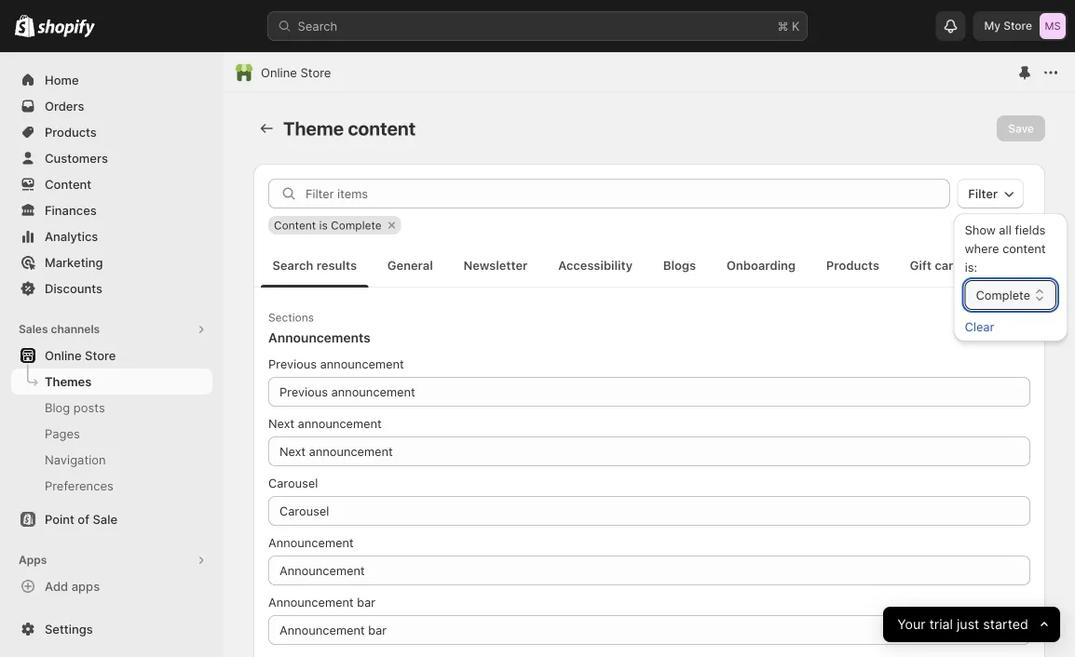 Task type: locate. For each thing, give the bounding box(es) containing it.
store down sales channels button
[[85, 349, 116, 363]]

shopify image
[[15, 15, 35, 37]]

⌘
[[778, 19, 789, 33]]

0 vertical spatial online store
[[261, 65, 331, 80]]

started
[[983, 617, 1029, 633]]

orders
[[45, 99, 84, 113]]

point of sale link
[[11, 507, 212, 533]]

1 horizontal spatial online store
[[261, 65, 331, 80]]

navigation
[[45, 453, 106, 467]]

online
[[261, 65, 297, 80], [45, 349, 82, 363]]

1 vertical spatial online store
[[45, 349, 116, 363]]

sales channels
[[19, 323, 100, 336]]

0 horizontal spatial online store
[[45, 349, 116, 363]]

online store link
[[261, 63, 331, 82], [11, 343, 212, 369]]

content
[[45, 177, 91, 192]]

finances link
[[11, 198, 212, 224]]

sales channels button
[[11, 317, 212, 343]]

apps
[[71, 580, 100, 594]]

online store
[[261, 65, 331, 80], [45, 349, 116, 363]]

my
[[985, 19, 1001, 33]]

your
[[897, 617, 926, 633]]

customers
[[45, 151, 108, 165]]

your trial just started button
[[883, 608, 1060, 643]]

1 vertical spatial online store link
[[11, 343, 212, 369]]

just
[[957, 617, 979, 633]]

online right online store image
[[261, 65, 297, 80]]

store
[[1004, 19, 1033, 33], [301, 65, 331, 80], [85, 349, 116, 363]]

online store link down search
[[261, 63, 331, 82]]

online down sales channels
[[45, 349, 82, 363]]

point of sale
[[45, 513, 117, 527]]

store down search
[[301, 65, 331, 80]]

1 horizontal spatial online store link
[[261, 63, 331, 82]]

1 vertical spatial online
[[45, 349, 82, 363]]

online store down channels
[[45, 349, 116, 363]]

pages
[[45, 427, 80, 441]]

2 horizontal spatial store
[[1004, 19, 1033, 33]]

store right my
[[1004, 19, 1033, 33]]

my store
[[985, 19, 1033, 33]]

0 horizontal spatial store
[[85, 349, 116, 363]]

my store image
[[1040, 13, 1066, 39]]

⌘ k
[[778, 19, 800, 33]]

blog posts
[[45, 401, 105, 415]]

k
[[792, 19, 800, 33]]

products link
[[11, 119, 212, 145]]

1 vertical spatial store
[[301, 65, 331, 80]]

posts
[[73, 401, 105, 415]]

themes
[[45, 375, 92, 389]]

discounts link
[[11, 276, 212, 302]]

point of sale button
[[0, 507, 224, 533]]

navigation link
[[11, 447, 212, 473]]

add apps
[[45, 580, 100, 594]]

0 horizontal spatial online store link
[[11, 343, 212, 369]]

search
[[298, 19, 338, 33]]

online store link down channels
[[11, 343, 212, 369]]

1 horizontal spatial online
[[261, 65, 297, 80]]

online store down search
[[261, 65, 331, 80]]



Task type: vqa. For each thing, say whether or not it's contained in the screenshot.
Inventory Link
no



Task type: describe. For each thing, give the bounding box(es) containing it.
your trial just started
[[897, 617, 1029, 633]]

analytics
[[45, 229, 98, 244]]

blog posts link
[[11, 395, 212, 421]]

blog
[[45, 401, 70, 415]]

analytics link
[[11, 224, 212, 250]]

of
[[78, 513, 89, 527]]

preferences
[[45, 479, 114, 493]]

finances
[[45, 203, 97, 218]]

customers link
[[11, 145, 212, 171]]

add
[[45, 580, 68, 594]]

2 vertical spatial store
[[85, 349, 116, 363]]

orders link
[[11, 93, 212, 119]]

online store image
[[235, 63, 253, 82]]

discounts
[[45, 281, 102, 296]]

pages link
[[11, 421, 212, 447]]

0 horizontal spatial online
[[45, 349, 82, 363]]

apps button
[[11, 548, 212, 574]]

shopify image
[[37, 19, 95, 38]]

0 vertical spatial online store link
[[261, 63, 331, 82]]

marketing link
[[11, 250, 212, 276]]

settings
[[45, 622, 93, 637]]

themes link
[[11, 369, 212, 395]]

sales
[[19, 323, 48, 336]]

trial
[[930, 617, 953, 633]]

apps
[[19, 554, 47, 568]]

0 vertical spatial online
[[261, 65, 297, 80]]

point
[[45, 513, 74, 527]]

home
[[45, 73, 79, 87]]

0 vertical spatial store
[[1004, 19, 1033, 33]]

add apps button
[[11, 574, 212, 600]]

products
[[45, 125, 97, 139]]

settings link
[[11, 617, 212, 643]]

preferences link
[[11, 473, 212, 499]]

channels
[[51, 323, 100, 336]]

marketing
[[45, 255, 103, 270]]

1 horizontal spatial store
[[301, 65, 331, 80]]

sale
[[93, 513, 117, 527]]

content link
[[11, 171, 212, 198]]

home link
[[11, 67, 212, 93]]



